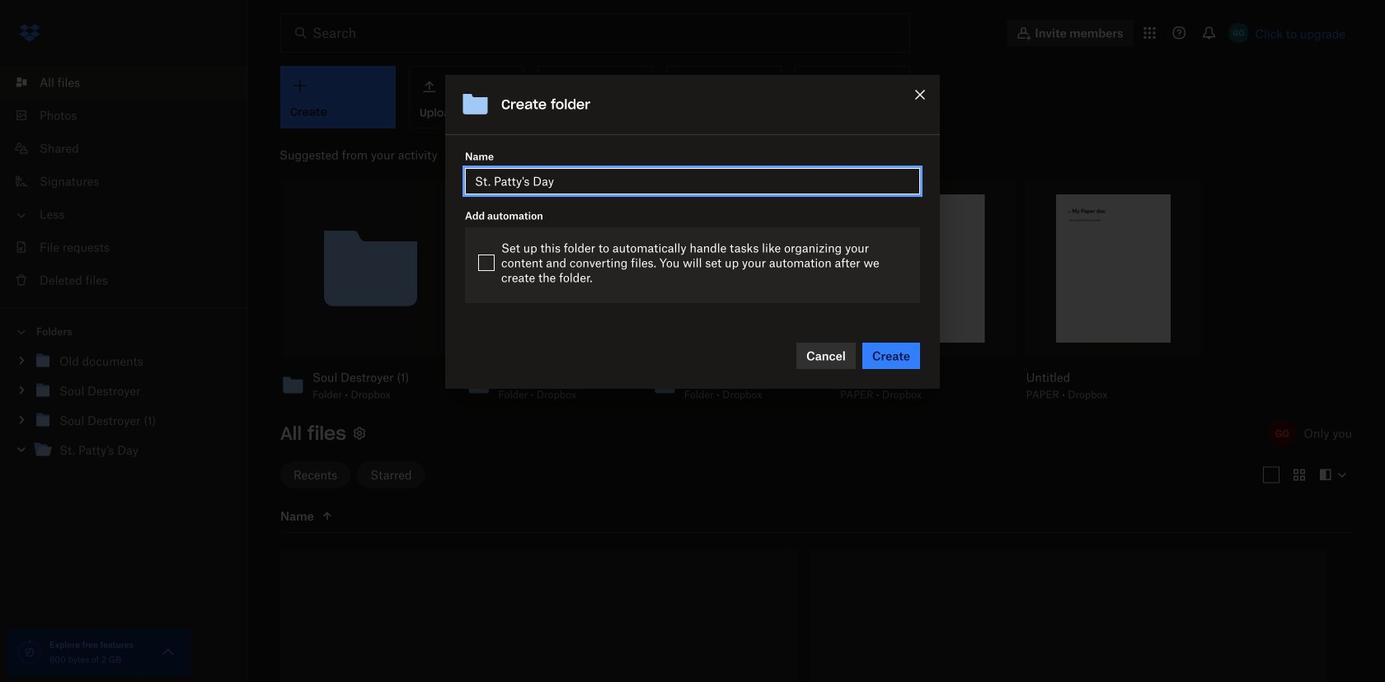Task type: describe. For each thing, give the bounding box(es) containing it.
folder, old documents row
[[281, 550, 797, 683]]

dropbox image
[[13, 16, 46, 49]]



Task type: locate. For each thing, give the bounding box(es) containing it.
group
[[0, 343, 247, 478]]

Folder name input text field
[[475, 172, 910, 190]]

list item
[[0, 66, 247, 99]]

less image
[[13, 207, 30, 224]]

list
[[0, 56, 247, 308]]

dialog
[[445, 75, 940, 389]]

folder, soul destroyer row
[[811, 550, 1327, 683]]



Task type: vqa. For each thing, say whether or not it's contained in the screenshot.
dialog
yes



